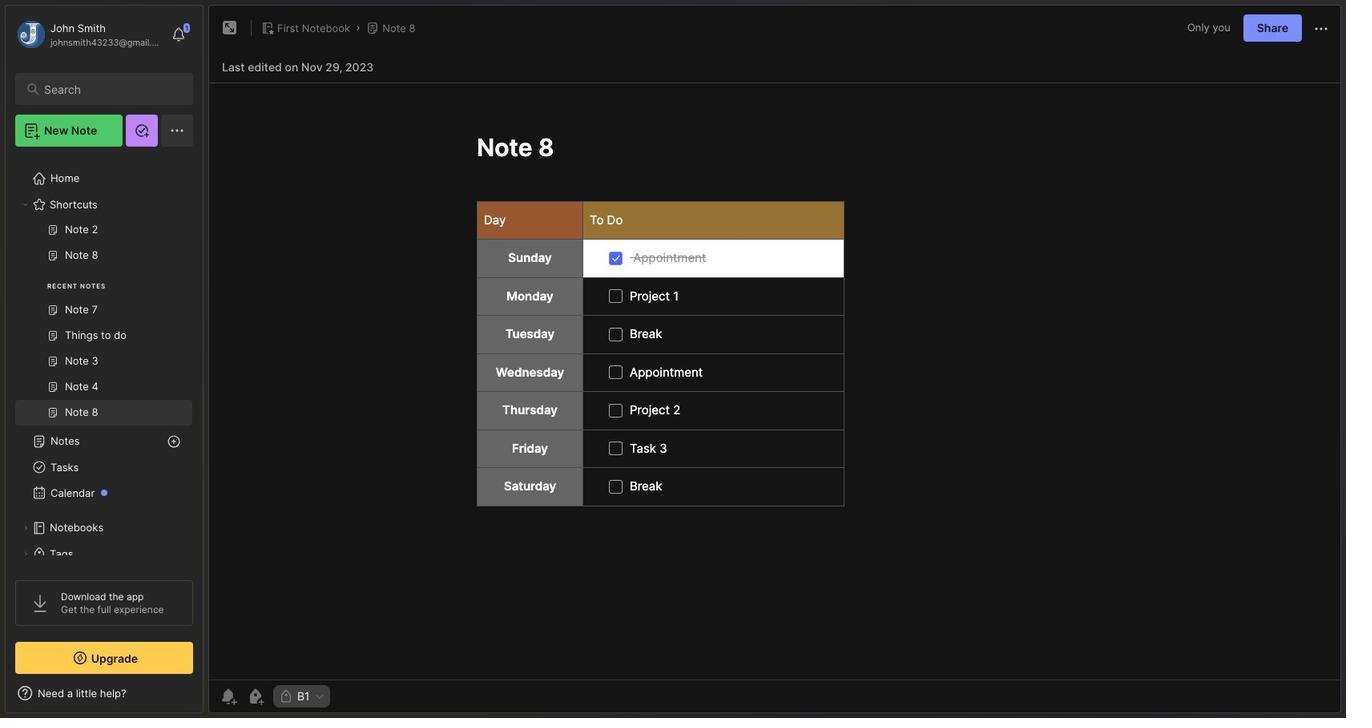 Task type: describe. For each thing, give the bounding box(es) containing it.
Account field
[[15, 18, 163, 50]]

none search field inside main element
[[44, 79, 179, 99]]

click to collapse image
[[202, 688, 214, 708]]

Note Editor text field
[[209, 83, 1341, 680]]

Search text field
[[44, 82, 179, 97]]



Task type: locate. For each thing, give the bounding box(es) containing it.
None search field
[[44, 79, 179, 99]]

expand tags image
[[21, 549, 30, 559]]

expand note image
[[220, 18, 240, 38]]

expand notebooks image
[[21, 523, 30, 533]]

more actions image
[[1312, 19, 1331, 38]]

add tag image
[[246, 687, 265, 706]]

More actions field
[[1312, 18, 1331, 38]]

add a reminder image
[[219, 687, 238, 706]]

group inside main element
[[15, 217, 192, 435]]

tree
[[6, 156, 203, 627]]

tree inside main element
[[6, 156, 203, 627]]

WHAT'S NEW field
[[6, 680, 203, 706]]

note window element
[[208, 5, 1341, 717]]

B1 Tag actions field
[[310, 691, 325, 702]]

main element
[[0, 0, 208, 718]]

group
[[15, 217, 192, 435]]



Task type: vqa. For each thing, say whether or not it's contained in the screenshot.
Sort field
no



